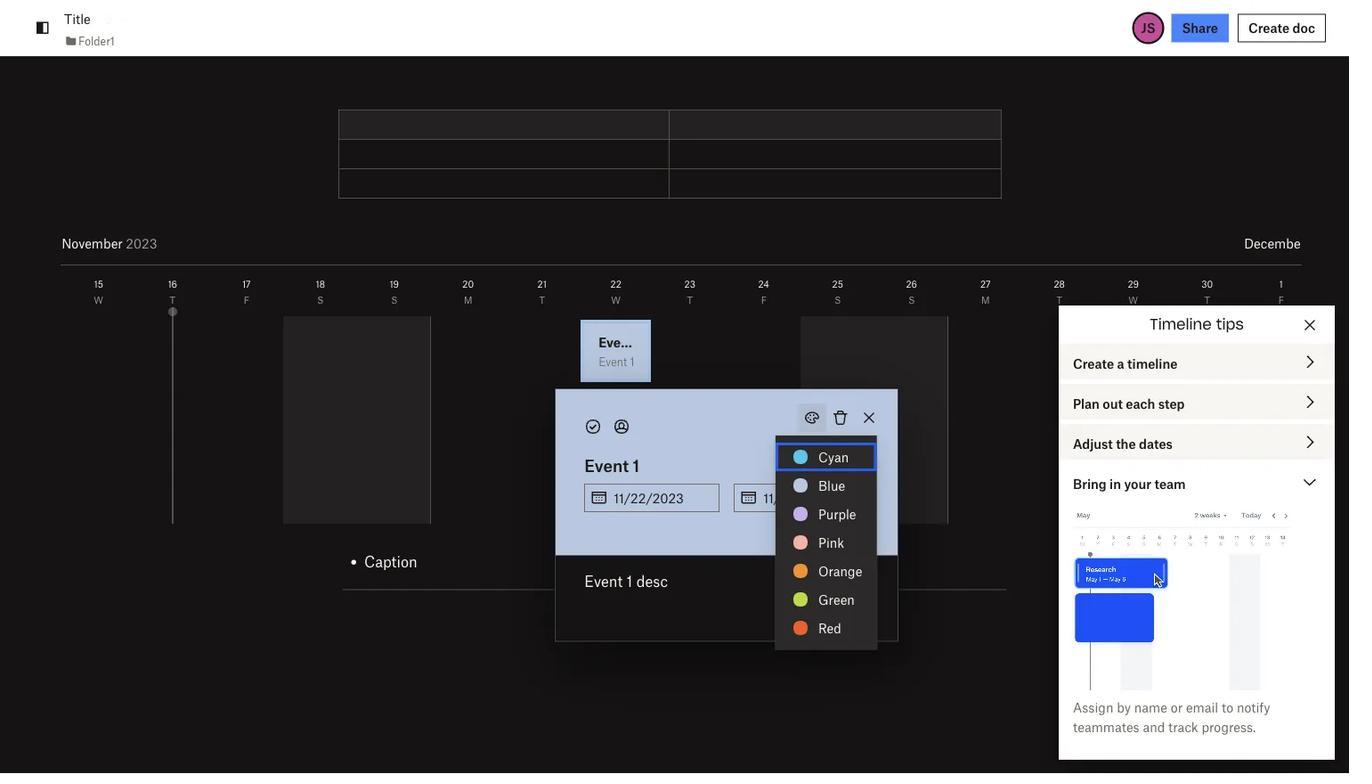 Task type: locate. For each thing, give the bounding box(es) containing it.
w inside 22 w
[[611, 294, 621, 306]]

1 horizontal spatial w
[[611, 294, 621, 306]]

s inside 18 s
[[317, 294, 324, 306]]

a
[[1118, 355, 1125, 371]]

bring
[[1074, 476, 1107, 491]]

create doc
[[1249, 20, 1316, 36]]

1 2023 from the left
[[113, 235, 144, 251]]

27
[[981, 278, 991, 290]]

assign
[[1074, 699, 1114, 715]]

w for 22 w
[[611, 294, 621, 306]]

20 m
[[463, 278, 474, 306]]

and
[[1143, 719, 1166, 735]]

s
[[317, 294, 324, 306], [391, 294, 398, 306], [835, 294, 841, 306], [909, 294, 915, 306]]

assign by name or email to notify teammates and track progress.
[[1074, 699, 1271, 735]]

dates
[[1139, 436, 1173, 451]]

5 t from the left
[[1205, 294, 1211, 306]]

f
[[244, 294, 249, 306], [761, 294, 767, 306], [1279, 294, 1284, 306]]

2 t from the left
[[539, 294, 545, 306]]

share
[[1183, 20, 1219, 36]]

ago
[[1230, 738, 1252, 753]]

2 2023 from the left
[[126, 235, 157, 251]]

0 horizontal spatial f
[[244, 294, 249, 306]]

create
[[1249, 20, 1290, 36], [1074, 355, 1115, 371]]

t down 23
[[687, 294, 693, 306]]

f for 24 f
[[761, 294, 767, 306]]

s inside 25 s
[[835, 294, 841, 306]]

s for 18 s
[[317, 294, 324, 306]]

t inside 30 t
[[1205, 294, 1211, 306]]

m inside "27 m"
[[982, 294, 990, 306]]

0 vertical spatial event
[[585, 455, 629, 475]]

s inside 19 s
[[391, 294, 398, 306]]

4 t from the left
[[1057, 294, 1063, 306]]

orange
[[819, 563, 863, 579]]

plan out each step link
[[1059, 384, 1335, 420]]

event 1
[[585, 455, 640, 475]]

3 s from the left
[[835, 294, 841, 306]]

1 m from the left
[[464, 294, 473, 306]]

t inside '21 t'
[[539, 294, 545, 306]]

october
[[62, 235, 110, 251]]

1 for event 1
[[633, 455, 640, 475]]

plan out each step
[[1074, 396, 1185, 411]]

29
[[1128, 278, 1139, 290]]

create inside popup button
[[1249, 20, 1290, 36]]

1 vertical spatial event
[[585, 572, 623, 590]]

f for 1 f
[[1279, 294, 1284, 306]]

15 w
[[94, 278, 103, 306]]

plan out each step button
[[1059, 384, 1335, 420]]

t for 16 t
[[170, 294, 175, 306]]

1 t from the left
[[170, 294, 175, 306]]

w down 15
[[94, 294, 103, 306]]

title link
[[64, 9, 91, 29]]

2 event from the top
[[585, 572, 623, 590]]

event for event 1
[[585, 455, 629, 475]]

2 m from the left
[[982, 294, 990, 306]]

t down 30 at the right top of page
[[1205, 294, 1211, 306]]

red menu item
[[776, 614, 877, 642]]

s down 18
[[317, 294, 324, 306]]

1 horizontal spatial f
[[761, 294, 767, 306]]

1
[[1280, 278, 1284, 290], [633, 455, 640, 475], [627, 572, 633, 590]]

f for 17 f
[[244, 294, 249, 306]]

f down 17
[[244, 294, 249, 306]]

s down 19
[[391, 294, 398, 306]]

23
[[685, 278, 696, 290]]

to
[[1222, 699, 1234, 715]]

cyan
[[819, 449, 849, 465]]

20
[[463, 278, 474, 290]]

4 s from the left
[[909, 294, 915, 306]]

m down the 27
[[982, 294, 990, 306]]

adjust the dates
[[1074, 436, 1173, 451]]

event
[[585, 455, 629, 475], [585, 572, 623, 590]]

2 s from the left
[[391, 294, 398, 306]]

1 horizontal spatial create
[[1249, 20, 1290, 36]]

event 1 desc
[[585, 572, 668, 590]]

1 vertical spatial create
[[1074, 355, 1115, 371]]

29 w
[[1128, 278, 1139, 306]]

adjust the dates button
[[1059, 424, 1335, 460]]

0 horizontal spatial create
[[1074, 355, 1115, 371]]

w down 22
[[611, 294, 621, 306]]

m inside 20 m
[[464, 294, 473, 306]]

3 w from the left
[[1129, 294, 1139, 306]]

t inside "16 t"
[[170, 294, 175, 306]]

t down "16"
[[170, 294, 175, 306]]

None text field
[[614, 485, 719, 511]]

create a timeline button
[[1059, 344, 1335, 380]]

s down 26
[[909, 294, 915, 306]]

t inside 23 t
[[687, 294, 693, 306]]

t
[[170, 294, 175, 306], [539, 294, 545, 306], [687, 294, 693, 306], [1057, 294, 1063, 306], [1205, 294, 1211, 306]]

create for create doc
[[1249, 20, 1290, 36]]

3 t from the left
[[687, 294, 693, 306]]

t down 28
[[1057, 294, 1063, 306]]

each
[[1126, 396, 1156, 411]]

2 horizontal spatial f
[[1279, 294, 1284, 306]]

t for 28 t
[[1057, 294, 1063, 306]]

doc
[[1293, 20, 1316, 36]]

t inside the 28 t
[[1057, 294, 1063, 306]]

1 event from the top
[[585, 455, 629, 475]]

1 vertical spatial 1
[[633, 455, 640, 475]]

t down the 21
[[539, 294, 545, 306]]

m
[[464, 294, 473, 306], [982, 294, 990, 306]]

js
[[1142, 20, 1156, 36]]

18
[[316, 278, 325, 290]]

1 s from the left
[[317, 294, 324, 306]]

email
[[1187, 699, 1219, 715]]

f down 24
[[761, 294, 767, 306]]

2 w from the left
[[611, 294, 621, 306]]

f inside 17 f
[[244, 294, 249, 306]]

m down "20"
[[464, 294, 473, 306]]

updated 10 seconds ago
[[1107, 738, 1252, 753]]

s down 25
[[835, 294, 841, 306]]

1 inside "1 f"
[[1280, 278, 1284, 290]]

3 2023 from the left
[[130, 235, 162, 251]]

2023
[[113, 235, 144, 251], [126, 235, 157, 251], [130, 235, 162, 251]]

1 w from the left
[[94, 294, 103, 306]]

2 horizontal spatial w
[[1129, 294, 1139, 306]]

21 t
[[538, 278, 547, 306]]

progress.
[[1202, 719, 1257, 735]]

2 f from the left
[[761, 294, 767, 306]]

create a timeline link
[[1059, 344, 1335, 380]]

0 horizontal spatial m
[[464, 294, 473, 306]]

1 f
[[1279, 278, 1284, 306]]

0 vertical spatial create
[[1249, 20, 1290, 36]]

1 f from the left
[[244, 294, 249, 306]]

september
[[62, 235, 127, 251]]

s for 26 s
[[909, 294, 915, 306]]

the
[[1116, 436, 1136, 451]]

menu
[[776, 436, 877, 649]]

19 s
[[390, 278, 399, 306]]

create left "a"
[[1074, 355, 1115, 371]]

w inside 29 w
[[1129, 294, 1139, 306]]

f inside 24 f
[[761, 294, 767, 306]]

0 horizontal spatial w
[[94, 294, 103, 306]]

s inside 26 s
[[909, 294, 915, 306]]

folder1
[[78, 34, 115, 47]]

september 2023
[[62, 235, 162, 251]]

pink menu item
[[776, 528, 877, 557]]

None text field
[[764, 485, 869, 511]]

share button
[[1172, 14, 1229, 42]]

s for 19 s
[[391, 294, 398, 306]]

3 f from the left
[[1279, 294, 1284, 306]]

2 vertical spatial 1
[[627, 572, 633, 590]]

w down 29
[[1129, 294, 1139, 306]]

event for event 1 desc
[[585, 572, 623, 590]]

create inside popup button
[[1074, 355, 1115, 371]]

0 vertical spatial 1
[[1280, 278, 1284, 290]]

w for 29 w
[[1129, 294, 1139, 306]]

1 horizontal spatial m
[[982, 294, 990, 306]]

title
[[64, 11, 91, 27]]

bring in your team button
[[1059, 464, 1335, 500]]

21
[[538, 278, 547, 290]]

create left 'doc'
[[1249, 20, 1290, 36]]

f down december
[[1279, 294, 1284, 306]]



Task type: vqa. For each thing, say whether or not it's contained in the screenshot.
Rotate left button
no



Task type: describe. For each thing, give the bounding box(es) containing it.
tips
[[1217, 318, 1244, 332]]

m for 27 m
[[982, 294, 990, 306]]

desc
[[637, 572, 668, 590]]

17 f
[[242, 278, 251, 306]]

timeline
[[1128, 355, 1178, 371]]

teammates
[[1074, 719, 1140, 735]]

track
[[1169, 719, 1199, 735]]

folder1 link
[[64, 32, 115, 50]]

1 for event 1 desc
[[627, 572, 633, 590]]

27 m
[[981, 278, 991, 306]]

caption
[[364, 552, 418, 570]]

november
[[62, 235, 123, 251]]

or
[[1171, 699, 1183, 715]]

purple menu item
[[776, 500, 877, 528]]

green
[[819, 592, 855, 607]]

purple
[[819, 506, 857, 522]]

t for 23 t
[[687, 294, 693, 306]]

out
[[1103, 396, 1123, 411]]

bring in your team link
[[1059, 464, 1335, 500]]

26 s
[[906, 278, 918, 306]]

t for 21 t
[[539, 294, 545, 306]]

10
[[1161, 738, 1175, 753]]

t for 30 t
[[1205, 294, 1211, 306]]

adjust the dates link
[[1059, 424, 1335, 460]]

28
[[1054, 278, 1065, 290]]

notify
[[1237, 699, 1271, 715]]

js button
[[1133, 12, 1165, 44]]

timeline tips
[[1150, 318, 1244, 332]]

in
[[1110, 476, 1122, 491]]

w for 15 w
[[94, 294, 103, 306]]

s for 25 s
[[835, 294, 841, 306]]

18 s
[[316, 278, 325, 306]]

team
[[1155, 476, 1186, 491]]

red
[[819, 620, 842, 636]]

30 t
[[1202, 278, 1214, 306]]

17
[[242, 278, 251, 290]]

25 s
[[833, 278, 844, 306]]

by
[[1117, 699, 1131, 715]]

plan
[[1074, 396, 1100, 411]]

menu containing cyan
[[776, 436, 877, 649]]

green menu item
[[776, 585, 877, 614]]

23 t
[[685, 278, 696, 306]]

create a timeline
[[1074, 355, 1178, 371]]

timeline
[[1150, 318, 1212, 332]]

2023 for october 2023
[[113, 235, 144, 251]]

step
[[1159, 396, 1185, 411]]

16 t
[[168, 278, 177, 306]]

orange menu item
[[776, 557, 877, 585]]

blue menu item
[[776, 471, 877, 500]]

cyan menu item
[[776, 443, 877, 471]]

create for create a timeline
[[1074, 355, 1115, 371]]

your
[[1125, 476, 1152, 491]]

name
[[1135, 699, 1168, 715]]

24
[[759, 278, 770, 290]]

adjust
[[1074, 436, 1113, 451]]

create doc button
[[1238, 14, 1327, 42]]

15
[[94, 278, 103, 290]]

24 f
[[759, 278, 770, 306]]

19
[[390, 278, 399, 290]]

16
[[168, 278, 177, 290]]

seconds
[[1178, 738, 1227, 753]]

2023 for november 2023
[[126, 235, 157, 251]]

december
[[1245, 235, 1306, 251]]

28 t
[[1054, 278, 1065, 306]]

pink
[[819, 535, 845, 550]]

m for 20 m
[[464, 294, 473, 306]]

2023 for september 2023
[[130, 235, 162, 251]]

updated
[[1107, 738, 1158, 753]]

october 2023
[[62, 235, 144, 251]]

25
[[833, 278, 844, 290]]

blue
[[819, 478, 846, 493]]

november 2023
[[62, 235, 157, 251]]

22 w
[[611, 278, 622, 306]]

26
[[906, 278, 918, 290]]

22
[[611, 278, 622, 290]]

30
[[1202, 278, 1214, 290]]



